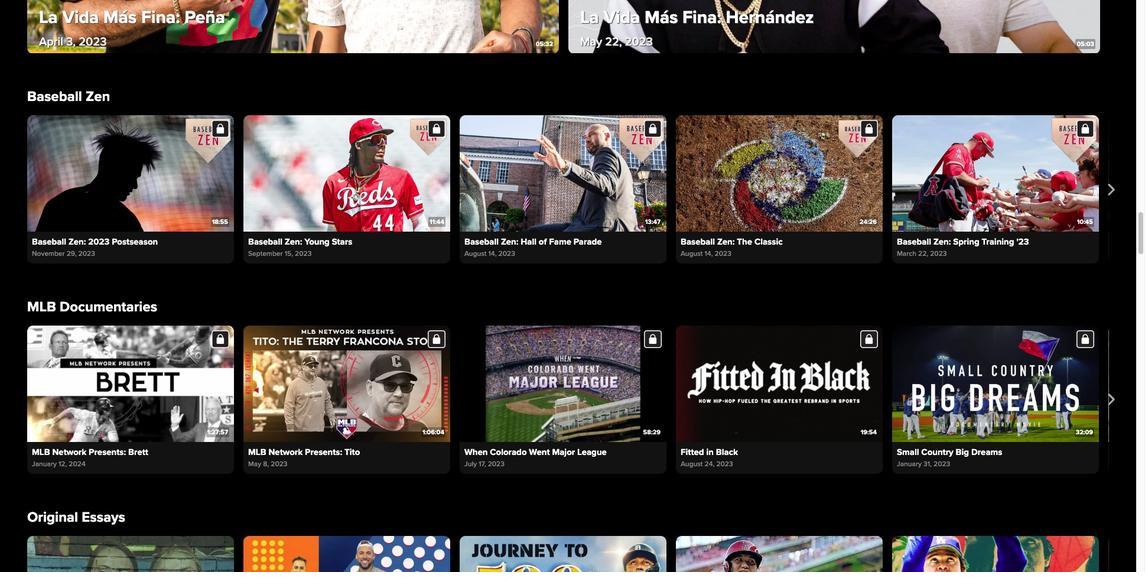 Task type: vqa. For each thing, say whether or not it's contained in the screenshot.


Task type: describe. For each thing, give the bounding box(es) containing it.
mlb documentaries
[[27, 299, 157, 316]]

mlb network presents: brett image
[[27, 326, 234, 442]]

la vida más fina: peña
[[39, 6, 225, 28]]

january for mlb
[[32, 460, 57, 469]]

major
[[553, 447, 575, 458]]

05:32
[[536, 40, 553, 47]]

más for peña
[[104, 6, 137, 28]]

network for mlb network presents: tito
[[269, 447, 303, 458]]

vida for la vida más fina: peña
[[62, 6, 99, 28]]

24,
[[705, 460, 715, 469]]

zen
[[86, 88, 110, 105]]

19:54
[[861, 429, 878, 436]]

baseball zen
[[27, 88, 110, 105]]

32:09
[[1077, 429, 1094, 436]]

july
[[465, 460, 477, 469]]

fitted in black august 24, 2023
[[681, 447, 739, 469]]

baseball zen: the classic image
[[676, 115, 883, 232]]

march
[[898, 250, 917, 258]]

black
[[716, 447, 739, 458]]

31,
[[924, 460, 932, 469]]

11:44
[[430, 218, 445, 226]]

in
[[707, 447, 714, 458]]

colorado
[[490, 447, 527, 458]]

november
[[32, 250, 65, 258]]

baseball zen: 2023 postseason november 29, 2023
[[32, 237, 158, 258]]

baseball for baseball zen
[[27, 88, 82, 105]]

baseball for baseball zen: 2023 postseason november 29, 2023
[[32, 237, 66, 247]]

12,
[[59, 460, 67, 469]]

baseball zen: hall of fame parade august 14, 2023
[[465, 237, 602, 258]]

training
[[983, 237, 1015, 247]]

58:29
[[644, 429, 661, 436]]

mlb for mlb documentaries
[[27, 299, 56, 316]]

hernández
[[726, 6, 814, 28]]

young
[[305, 237, 330, 247]]

29,
[[67, 250, 77, 258]]

august inside baseball zen: hall of fame parade august 14, 2023
[[465, 250, 487, 258]]

mlb network presents: brett january 12, 2024
[[32, 447, 148, 469]]

14, inside baseball zen: hall of fame parade august 14, 2023
[[489, 250, 497, 258]]

original
[[27, 509, 78, 526]]

'23
[[1017, 237, 1030, 247]]

0 vertical spatial 22,
[[606, 34, 622, 49]]

small
[[898, 447, 920, 458]]

small country big dreams january 31, 2023
[[898, 447, 1003, 469]]

small country big dreams image
[[893, 326, 1100, 442]]

classic
[[755, 236, 783, 247]]

zen: for spring
[[934, 237, 952, 247]]

baseball zen: spring training '23 march 22, 2023
[[898, 237, 1030, 258]]

la for la vida más fina: peña
[[39, 6, 58, 28]]

fame
[[549, 237, 572, 247]]

baseball for baseball zen: spring training '23 march 22, 2023
[[898, 237, 932, 247]]

2023 inside fitted in black august 24, 2023
[[717, 460, 734, 469]]

la for la vida más fina: hernández
[[581, 6, 599, 28]]

may inside mlb network presents: tito may 8, 2023
[[248, 460, 261, 469]]

original essays
[[27, 509, 125, 526]]

10:45
[[1078, 218, 1094, 226]]

vida for la vida más fina: hernández
[[604, 6, 641, 28]]

zen: for 2023
[[69, 237, 86, 247]]

baseball zen: 2023 postseason image
[[27, 115, 234, 232]]

network for mlb network presents: brett
[[52, 447, 87, 458]]

13:47
[[646, 218, 661, 226]]

january for small
[[898, 460, 922, 469]]

baseball zen: the classic august 14, 2023
[[681, 236, 783, 258]]

country
[[922, 447, 954, 458]]

essays
[[82, 509, 125, 526]]

zen: for the
[[718, 236, 735, 247]]

zen: for hall
[[501, 237, 519, 247]]

fitted
[[681, 447, 705, 458]]

stars
[[332, 237, 353, 247]]

august inside fitted in black august 24, 2023
[[681, 460, 703, 469]]

donnie baseball image
[[1109, 326, 1146, 442]]

2023 inside the baseball zen: the classic august 14, 2023
[[715, 249, 732, 258]]



Task type: locate. For each thing, give the bounding box(es) containing it.
0 horizontal spatial may
[[248, 460, 261, 469]]

más up may 22, 2023
[[645, 6, 678, 28]]

1:06:04
[[423, 429, 445, 436]]

zen: for young
[[285, 237, 302, 247]]

2 fina: from the left
[[683, 6, 722, 28]]

1 horizontal spatial más
[[645, 6, 678, 28]]

0 horizontal spatial 14,
[[489, 250, 497, 258]]

when
[[465, 447, 488, 458]]

may 22, 2023
[[581, 34, 653, 49]]

tito
[[345, 447, 360, 458]]

fina: for peña
[[141, 6, 180, 28]]

hall
[[521, 237, 537, 247]]

when colorado went major league image
[[460, 326, 667, 442]]

baseball zen: hall of fame parade image
[[460, 115, 667, 232]]

1 horizontal spatial vida
[[604, 6, 641, 28]]

1 más from the left
[[104, 6, 137, 28]]

la up april
[[39, 6, 58, 28]]

0 horizontal spatial presents:
[[89, 447, 126, 458]]

april 3, 2023
[[39, 34, 107, 49]]

january down small
[[898, 460, 922, 469]]

1 horizontal spatial fina:
[[683, 6, 722, 28]]

2023 inside baseball zen: young stars september 15, 2023
[[295, 250, 312, 258]]

baseball left zen
[[27, 88, 82, 105]]

2023 inside baseball zen: hall of fame parade august 14, 2023
[[499, 250, 516, 258]]

january
[[32, 460, 57, 469], [898, 460, 922, 469]]

0 horizontal spatial network
[[52, 447, 87, 458]]

más for hernández
[[645, 6, 678, 28]]

1 horizontal spatial 22,
[[919, 250, 929, 258]]

august inside the baseball zen: the classic august 14, 2023
[[681, 249, 703, 258]]

zen: up the 15,
[[285, 237, 302, 247]]

1 fina: from the left
[[141, 6, 180, 28]]

zen: inside baseball zen: 2023 postseason november 29, 2023
[[69, 237, 86, 247]]

1 vertical spatial may
[[248, 460, 261, 469]]

zen: inside baseball zen: hall of fame parade august 14, 2023
[[501, 237, 519, 247]]

presents: inside the mlb network presents: brett january 12, 2024
[[89, 447, 126, 458]]

mlb network presents: tito may 8, 2023
[[248, 447, 360, 469]]

0 horizontal spatial más
[[104, 6, 137, 28]]

mlb
[[27, 299, 56, 316], [32, 447, 50, 458], [248, 447, 266, 458]]

baseball inside baseball zen: 2023 postseason november 29, 2023
[[32, 237, 66, 247]]

zen: left the on the right top of the page
[[718, 236, 735, 247]]

network
[[52, 447, 87, 458], [269, 447, 303, 458]]

2023 inside mlb network presents: tito may 8, 2023
[[271, 460, 288, 469]]

went
[[529, 447, 550, 458]]

2023
[[79, 34, 107, 49], [625, 34, 653, 49], [88, 237, 110, 247], [715, 249, 732, 258], [78, 250, 95, 258], [295, 250, 312, 258], [499, 250, 516, 258], [931, 250, 948, 258], [271, 460, 288, 469], [488, 460, 505, 469], [717, 460, 734, 469], [934, 460, 951, 469]]

presents: left tito
[[305, 447, 343, 458]]

baseball left "hall" at the left
[[465, 237, 499, 247]]

baseball inside the baseball zen: the classic august 14, 2023
[[681, 236, 716, 247]]

0 horizontal spatial fina:
[[141, 6, 180, 28]]

may left 8,
[[248, 460, 261, 469]]

mlb network presents: tito image
[[244, 326, 451, 442]]

24:26
[[860, 218, 878, 226]]

vida up may 22, 2023
[[604, 6, 641, 28]]

18:55
[[212, 218, 228, 226]]

baseball for baseball zen: young stars september 15, 2023
[[248, 237, 283, 247]]

14, inside the baseball zen: the classic august 14, 2023
[[705, 249, 713, 258]]

la up may 22, 2023
[[581, 6, 599, 28]]

network up 8,
[[269, 447, 303, 458]]

0 horizontal spatial 22,
[[606, 34, 622, 49]]

peña
[[185, 6, 225, 28]]

la
[[39, 6, 58, 28], [581, 6, 599, 28]]

0 horizontal spatial vida
[[62, 6, 99, 28]]

zen:
[[718, 236, 735, 247], [69, 237, 86, 247], [285, 237, 302, 247], [501, 237, 519, 247], [934, 237, 952, 247]]

mlb inside the mlb network presents: brett january 12, 2024
[[32, 447, 50, 458]]

2 más from the left
[[645, 6, 678, 28]]

documentaries
[[60, 299, 157, 316]]

dreams
[[972, 447, 1003, 458]]

3,
[[66, 34, 76, 49]]

baseball for baseball zen: hall of fame parade august 14, 2023
[[465, 237, 499, 247]]

baseball inside baseball zen: hall of fame parade august 14, 2023
[[465, 237, 499, 247]]

1 horizontal spatial network
[[269, 447, 303, 458]]

2023 inside when colorado went major league july 17, 2023
[[488, 460, 505, 469]]

0 vertical spatial may
[[581, 34, 603, 49]]

baseball left the on the right top of the page
[[681, 236, 716, 247]]

mlb inside mlb network presents: tito may 8, 2023
[[248, 447, 266, 458]]

2024
[[69, 460, 86, 469]]

postseason
[[112, 237, 158, 247]]

más up april 3, 2023
[[104, 6, 137, 28]]

más
[[104, 6, 137, 28], [645, 6, 678, 28]]

2 january from the left
[[898, 460, 922, 469]]

8,
[[263, 460, 269, 469]]

baseball inside baseball zen: spring training '23 march 22, 2023
[[898, 237, 932, 247]]

the
[[738, 236, 753, 247]]

2 vida from the left
[[604, 6, 641, 28]]

05:03
[[1078, 40, 1095, 47]]

zen: inside baseball zen: young stars september 15, 2023
[[285, 237, 302, 247]]

vida up april 3, 2023
[[62, 6, 99, 28]]

when colorado went major league july 17, 2023
[[465, 447, 607, 469]]

network inside the mlb network presents: brett january 12, 2024
[[52, 447, 87, 458]]

big
[[956, 447, 970, 458]]

january inside the mlb network presents: brett january 12, 2024
[[32, 460, 57, 469]]

2 network from the left
[[269, 447, 303, 458]]

september
[[248, 250, 283, 258]]

brett
[[128, 447, 148, 458]]

1 vertical spatial 22,
[[919, 250, 929, 258]]

fina: for hernández
[[683, 6, 722, 28]]

1:27:57
[[207, 429, 228, 436]]

2 la from the left
[[581, 6, 599, 28]]

1 horizontal spatial presents:
[[305, 447, 343, 458]]

baseball
[[27, 88, 82, 105], [681, 236, 716, 247], [32, 237, 66, 247], [248, 237, 283, 247], [465, 237, 499, 247], [898, 237, 932, 247]]

presents: for tito
[[305, 447, 343, 458]]

spring
[[954, 237, 980, 247]]

zen: left "hall" at the left
[[501, 237, 519, 247]]

january left 12,
[[32, 460, 57, 469]]

2023 inside baseball zen: spring training '23 march 22, 2023
[[931, 250, 948, 258]]

17,
[[479, 460, 486, 469]]

baseball zen: spring training '23 image
[[893, 115, 1100, 232]]

14,
[[705, 249, 713, 258], [489, 250, 497, 258]]

0 horizontal spatial january
[[32, 460, 57, 469]]

mlb for mlb network presents: tito may 8, 2023
[[248, 447, 266, 458]]

april
[[39, 34, 63, 49]]

january inside small country big dreams january 31, 2023
[[898, 460, 922, 469]]

baseball up november
[[32, 237, 66, 247]]

fitted in black image
[[676, 326, 883, 442]]

1 horizontal spatial january
[[898, 460, 922, 469]]

baseball zen: young stars september 15, 2023
[[248, 237, 353, 258]]

1 presents: from the left
[[89, 447, 126, 458]]

2 presents: from the left
[[305, 447, 343, 458]]

1 network from the left
[[52, 447, 87, 458]]

22, inside baseball zen: spring training '23 march 22, 2023
[[919, 250, 929, 258]]

baseball zen: young stars image
[[244, 115, 451, 232]]

15,
[[285, 250, 293, 258]]

may right 05:32
[[581, 34, 603, 49]]

zen: up 29,
[[69, 237, 86, 247]]

league
[[578, 447, 607, 458]]

vida
[[62, 6, 99, 28], [604, 6, 641, 28]]

of
[[539, 237, 547, 247]]

1 horizontal spatial la
[[581, 6, 599, 28]]

fina:
[[141, 6, 180, 28], [683, 6, 722, 28]]

0 horizontal spatial la
[[39, 6, 58, 28]]

baseball for baseball zen: the classic august 14, 2023
[[681, 236, 716, 247]]

mlb for mlb network presents: brett january 12, 2024
[[32, 447, 50, 458]]

22,
[[606, 34, 622, 49], [919, 250, 929, 258]]

network up 12,
[[52, 447, 87, 458]]

network inside mlb network presents: tito may 8, 2023
[[269, 447, 303, 458]]

august
[[681, 249, 703, 258], [465, 250, 487, 258], [681, 460, 703, 469]]

1 january from the left
[[32, 460, 57, 469]]

zen: inside the baseball zen: the classic august 14, 2023
[[718, 236, 735, 247]]

presents: inside mlb network presents: tito may 8, 2023
[[305, 447, 343, 458]]

parade
[[574, 237, 602, 247]]

baseball zen: 2022 postseason image
[[1109, 115, 1146, 232]]

1 la from the left
[[39, 6, 58, 28]]

la vida más fina: hernández
[[581, 6, 814, 28]]

zen: left spring
[[934, 237, 952, 247]]

zen: inside baseball zen: spring training '23 march 22, 2023
[[934, 237, 952, 247]]

1 horizontal spatial may
[[581, 34, 603, 49]]

2023 inside small country big dreams january 31, 2023
[[934, 460, 951, 469]]

1 vida from the left
[[62, 6, 99, 28]]

may
[[581, 34, 603, 49], [248, 460, 261, 469]]

baseball up september
[[248, 237, 283, 247]]

presents: for brett
[[89, 447, 126, 458]]

presents:
[[89, 447, 126, 458], [305, 447, 343, 458]]

baseball up march
[[898, 237, 932, 247]]

presents: left brett
[[89, 447, 126, 458]]

baseball inside baseball zen: young stars september 15, 2023
[[248, 237, 283, 247]]

1 horizontal spatial 14,
[[705, 249, 713, 258]]



